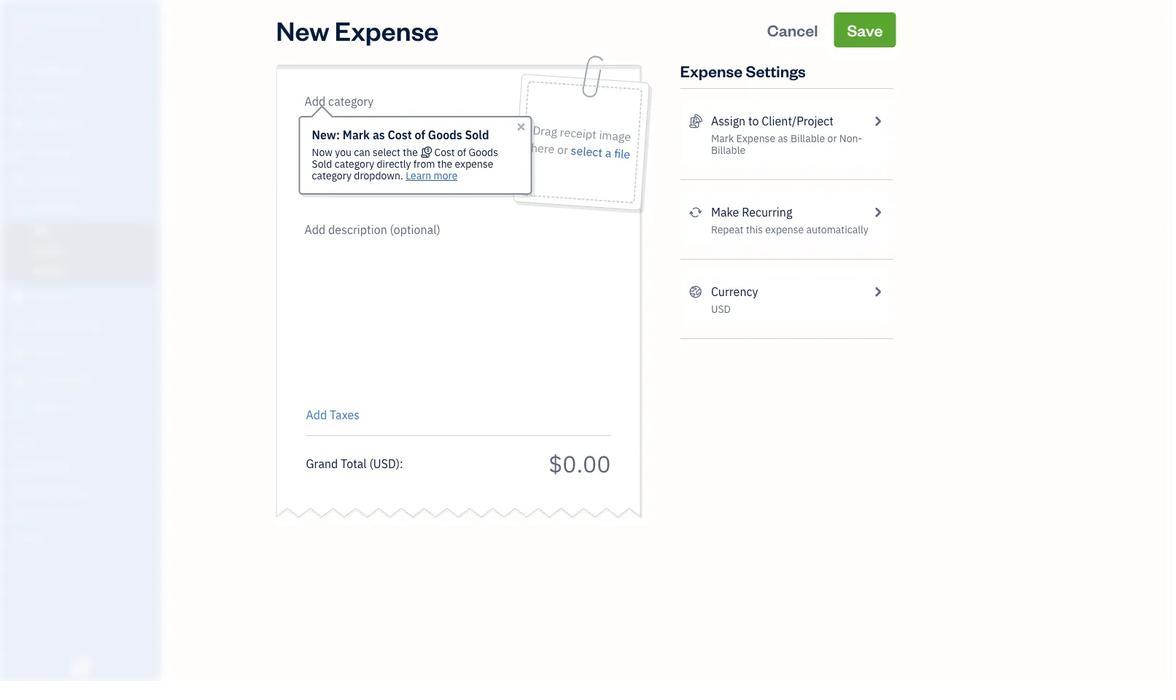 Task type: vqa. For each thing, say whether or not it's contained in the screenshot.
leftmost /
no



Task type: locate. For each thing, give the bounding box(es) containing it.
the right from
[[438, 157, 453, 171]]

cancel button
[[754, 12, 831, 47]]

report image
[[9, 401, 27, 416]]

mark
[[343, 127, 370, 143], [711, 132, 734, 145]]

1 horizontal spatial select
[[570, 143, 603, 160]]

repeat this expense automatically
[[711, 223, 869, 236]]

1 vertical spatial goods
[[469, 146, 498, 159]]

1 horizontal spatial the
[[438, 157, 453, 171]]

mark expense as billable or non- billable
[[711, 132, 862, 157]]

expense
[[335, 12, 439, 47], [680, 60, 743, 81], [737, 132, 776, 145]]

1 vertical spatial chevronright image
[[871, 204, 885, 221]]

expense for new expense
[[335, 12, 439, 47]]

as
[[373, 127, 385, 143], [778, 132, 788, 145]]

0 vertical spatial chevronright image
[[871, 112, 885, 130]]

1 chevronright image from the top
[[871, 112, 885, 130]]

0 horizontal spatial of
[[415, 127, 425, 143]]

save
[[847, 19, 883, 40]]

chevronright image
[[871, 112, 885, 130], [871, 204, 885, 221], [871, 283, 885, 301]]

expense down recurring
[[766, 223, 804, 236]]

or left non-
[[828, 132, 837, 145]]

cost up more
[[434, 146, 455, 159]]

1 horizontal spatial mark
[[711, 132, 734, 145]]

sold left you
[[312, 157, 332, 171]]

apps image
[[11, 438, 156, 450]]

or right the here at the left of page
[[557, 142, 569, 158]]

0 vertical spatial expense
[[455, 157, 494, 171]]

assign
[[711, 113, 746, 129]]

goods
[[428, 127, 462, 143], [469, 146, 498, 159]]

expense inside mark expense as billable or non- billable
[[737, 132, 776, 145]]

0 vertical spatial of
[[415, 127, 425, 143]]

category
[[335, 157, 374, 171], [312, 169, 352, 182]]

cost up the cost of goods sold category directly from the expense category dropdown.
[[388, 127, 412, 143]]

0 horizontal spatial expense
[[455, 157, 494, 171]]

3 chevronright image from the top
[[871, 283, 885, 301]]

2 vertical spatial chevronright image
[[871, 283, 885, 301]]

gary's company owner
[[12, 13, 99, 41]]

0 vertical spatial sold
[[465, 127, 489, 143]]

expense
[[455, 157, 494, 171], [766, 223, 804, 236]]

chevronright image for recurring
[[871, 204, 885, 221]]

or inside drag receipt image here or
[[557, 142, 569, 158]]

total
[[341, 456, 367, 471]]

usd right total
[[373, 456, 396, 471]]

goods left the here at the left of page
[[469, 146, 498, 159]]

1 vertical spatial sold
[[312, 157, 332, 171]]

2 chevronright image from the top
[[871, 204, 885, 221]]

(
[[370, 456, 373, 471]]

owner
[[12, 29, 39, 41]]

mark inside mark expense as billable or non- billable
[[711, 132, 734, 145]]

Category text field
[[305, 93, 429, 110]]

select down new: mark as cost of goods sold
[[373, 146, 401, 159]]

learn
[[406, 169, 431, 182]]

select inside 'select a file'
[[570, 143, 603, 160]]

currency
[[711, 284, 758, 299]]

billable down "assign"
[[711, 143, 746, 157]]

settings image
[[11, 532, 156, 544]]

select a file
[[570, 143, 631, 162]]

repeat
[[711, 223, 744, 236]]

1 horizontal spatial sold
[[465, 127, 489, 143]]

chart image
[[9, 374, 27, 388]]

select
[[570, 143, 603, 160], [373, 146, 401, 159]]

here
[[531, 140, 555, 157]]

the down new: mark as cost of goods sold
[[403, 146, 418, 159]]

invoice image
[[9, 147, 27, 161]]

usd down currency on the top right of page
[[711, 302, 731, 316]]

usd
[[711, 302, 731, 316], [373, 456, 396, 471]]

dashboard image
[[9, 63, 27, 78]]

from
[[413, 157, 435, 171]]

cost of goods sold category directly from the expense category dropdown.
[[312, 146, 498, 182]]

Description text field
[[299, 221, 604, 396]]

main element
[[0, 0, 197, 681]]

1 vertical spatial expense
[[766, 223, 804, 236]]

expense right from
[[455, 157, 494, 171]]

mark down "assign"
[[711, 132, 734, 145]]

billable down client/project
[[791, 132, 825, 145]]

1 horizontal spatial expense
[[766, 223, 804, 236]]

mark up can
[[343, 127, 370, 143]]

recurring
[[742, 205, 793, 220]]

drag receipt image here or
[[531, 122, 632, 158]]

taxes
[[330, 407, 360, 423]]

the
[[403, 146, 418, 159], [438, 157, 453, 171]]

or for mark expense as billable or non- billable
[[828, 132, 837, 145]]

drag
[[532, 122, 558, 139]]

non-
[[840, 132, 862, 145]]

2 vertical spatial expense
[[737, 132, 776, 145]]

as up now you can select the
[[373, 127, 385, 143]]

0 horizontal spatial cost
[[388, 127, 412, 143]]

1 horizontal spatial of
[[457, 146, 466, 159]]

of
[[415, 127, 425, 143], [457, 146, 466, 159]]

grand total ( usd ):
[[306, 456, 403, 471]]

sold left close icon
[[465, 127, 489, 143]]

0 vertical spatial goods
[[428, 127, 462, 143]]

0 vertical spatial usd
[[711, 302, 731, 316]]

1 horizontal spatial cost
[[434, 146, 455, 159]]

grand
[[306, 456, 338, 471]]

assign to client/project
[[711, 113, 834, 129]]

1 vertical spatial cost
[[434, 146, 455, 159]]

as for billable
[[778, 132, 788, 145]]

of up from
[[415, 127, 425, 143]]

goods up from
[[428, 127, 462, 143]]

select down receipt
[[570, 143, 603, 160]]

learn more
[[406, 169, 458, 182]]

you
[[335, 146, 352, 159]]

as down assign to client/project
[[778, 132, 788, 145]]

1 horizontal spatial usd
[[711, 302, 731, 316]]

new: mark as cost of goods sold
[[312, 127, 489, 143]]

cancel
[[767, 19, 818, 40]]

freshbooks image
[[69, 658, 92, 676]]

currencyandlanguage image
[[689, 283, 703, 301]]

Date in MM/DD/YYYY format text field
[[306, 129, 401, 144]]

file
[[614, 146, 631, 162]]

0 horizontal spatial as
[[373, 127, 385, 143]]

sold
[[465, 127, 489, 143], [312, 157, 332, 171]]

add taxes
[[306, 407, 360, 423]]

1 vertical spatial usd
[[373, 456, 396, 471]]

1 horizontal spatial goods
[[469, 146, 498, 159]]

cost
[[388, 127, 412, 143], [434, 146, 455, 159]]

estimate image
[[9, 119, 27, 134]]

0 horizontal spatial sold
[[312, 157, 332, 171]]

now
[[312, 146, 333, 159]]

as inside mark expense as billable or non- billable
[[778, 132, 788, 145]]

company
[[49, 13, 99, 28]]

or
[[828, 132, 837, 145], [557, 142, 569, 158]]

new
[[276, 12, 329, 47]]

0 horizontal spatial the
[[403, 146, 418, 159]]

billable
[[791, 132, 825, 145], [711, 143, 746, 157]]

select a file button
[[570, 142, 631, 163]]

0 horizontal spatial or
[[557, 142, 569, 158]]

expense settings
[[680, 60, 806, 81]]

1 vertical spatial of
[[457, 146, 466, 159]]

of up more
[[457, 146, 466, 159]]

1 horizontal spatial or
[[828, 132, 837, 145]]

chevronright image for to
[[871, 112, 885, 130]]

0 vertical spatial expense
[[335, 12, 439, 47]]

or inside mark expense as billable or non- billable
[[828, 132, 837, 145]]

gary's
[[12, 13, 46, 28]]

1 horizontal spatial as
[[778, 132, 788, 145]]



Task type: describe. For each thing, give the bounding box(es) containing it.
project image
[[9, 290, 27, 305]]

refresh image
[[689, 204, 703, 221]]

settings
[[746, 60, 806, 81]]

to
[[749, 113, 759, 129]]

new expense
[[276, 12, 439, 47]]

can
[[354, 146, 370, 159]]

of inside the cost of goods sold category directly from the expense category dropdown.
[[457, 146, 466, 159]]

client image
[[9, 91, 27, 106]]

as for cost
[[373, 127, 385, 143]]

cost inside the cost of goods sold category directly from the expense category dropdown.
[[434, 146, 455, 159]]

payment image
[[9, 174, 27, 189]]

team members image
[[11, 462, 156, 473]]

0 horizontal spatial select
[[373, 146, 401, 159]]

expense image
[[9, 202, 27, 217]]

0 horizontal spatial mark
[[343, 127, 370, 143]]

more
[[434, 169, 458, 182]]

1 vertical spatial expense
[[680, 60, 743, 81]]

now you can select the
[[312, 146, 420, 159]]

category down now
[[312, 169, 352, 182]]

expense inside the cost of goods sold category directly from the expense category dropdown.
[[455, 157, 494, 171]]

0 horizontal spatial goods
[[428, 127, 462, 143]]

0 horizontal spatial billable
[[711, 143, 746, 157]]

0 vertical spatial cost
[[388, 127, 412, 143]]

this
[[746, 223, 763, 236]]

the inside the cost of goods sold category directly from the expense category dropdown.
[[438, 157, 453, 171]]

save button
[[834, 12, 896, 47]]

add taxes button
[[306, 406, 360, 424]]

automatically
[[807, 223, 869, 236]]

add
[[306, 407, 327, 423]]

goods inside the cost of goods sold category directly from the expense category dropdown.
[[469, 146, 498, 159]]

make
[[711, 205, 739, 220]]

items and services image
[[11, 485, 156, 497]]

1 horizontal spatial billable
[[791, 132, 825, 145]]

new:
[[312, 127, 340, 143]]

a
[[605, 145, 612, 161]]

dropdown.
[[354, 169, 403, 182]]

make recurring
[[711, 205, 793, 220]]

sold inside the cost of goods sold category directly from the expense category dropdown.
[[312, 157, 332, 171]]

category down date in mm/dd/yyyy format 'text field'
[[335, 157, 374, 171]]

directly
[[377, 157, 411, 171]]

money image
[[9, 346, 27, 360]]

bank connections image
[[11, 509, 156, 520]]

0 horizontal spatial usd
[[373, 456, 396, 471]]

client/project
[[762, 113, 834, 129]]

receipt
[[559, 124, 597, 142]]

expensesrebilling image
[[689, 112, 703, 130]]

expense for mark expense as billable or non- billable
[[737, 132, 776, 145]]

Amount (USD) text field
[[548, 448, 611, 479]]

or for drag receipt image here or
[[557, 142, 569, 158]]

learn more link
[[406, 169, 458, 182]]

close image
[[515, 121, 527, 133]]

timer image
[[9, 318, 27, 333]]

image
[[599, 127, 632, 145]]

):
[[396, 456, 403, 471]]



